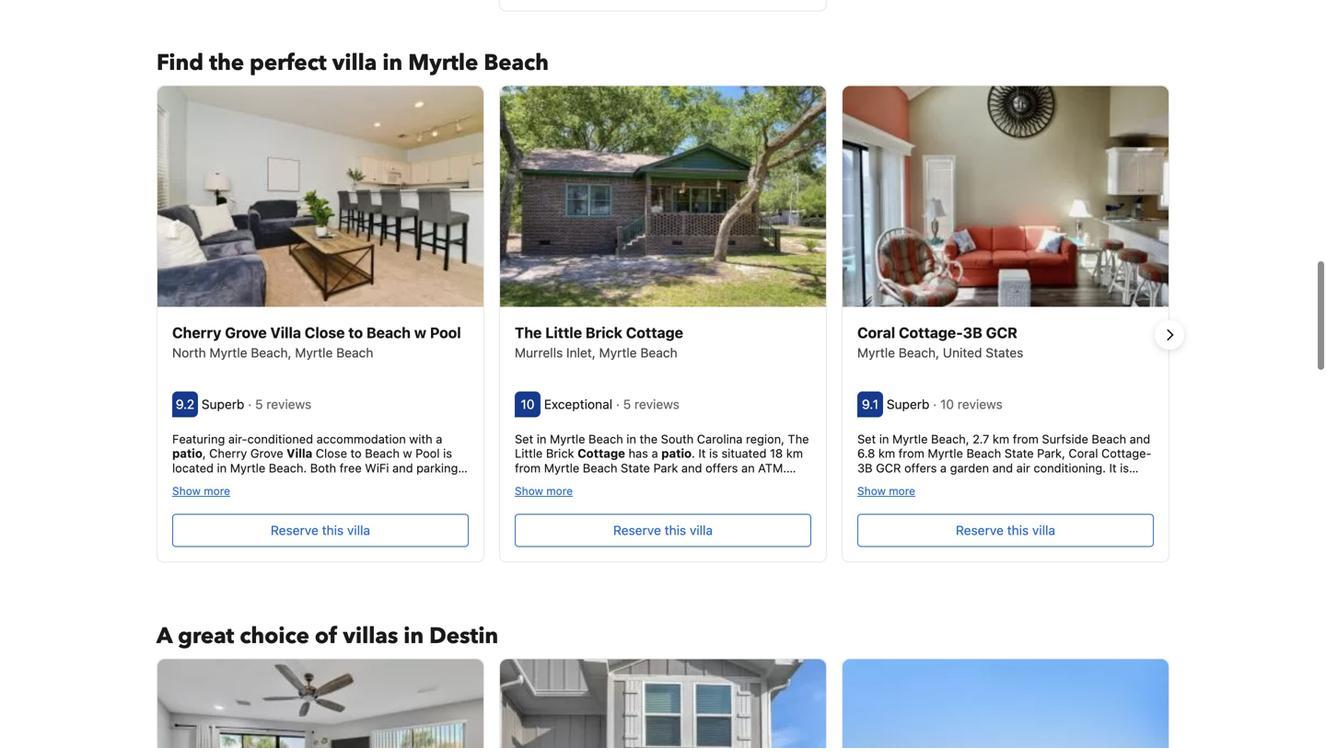 Task type: vqa. For each thing, say whether or not it's contained in the screenshot.
leftmost situated
yes



Task type: locate. For each thing, give the bounding box(es) containing it.
show more button left 8.8
[[515, 484, 573, 498]]

1 vertical spatial of
[[315, 622, 337, 652]]

1 vertical spatial cottage
[[578, 447, 625, 461]]

an
[[741, 461, 755, 475]]

situated up "luggage"
[[858, 476, 903, 489]]

0 vertical spatial gcr
[[986, 324, 1018, 342]]

beach
[[484, 48, 549, 78], [366, 324, 411, 342], [336, 345, 373, 361], [640, 345, 678, 361], [589, 432, 623, 446], [1092, 432, 1127, 446], [365, 447, 400, 461], [967, 447, 1001, 461], [583, 461, 618, 475]]

1 vertical spatial close
[[316, 447, 347, 461]]

a up park
[[652, 447, 658, 461]]

from 5 reviews element for brick
[[616, 397, 683, 412]]

reserve inside coral cottage-3b gcr section
[[956, 523, 1004, 538]]

cottage- inside set in myrtle beach, 2.7 km from surfside beach and 6.8 km from myrtle beach state park, coral cottage- 3b gcr offers a garden and air conditioning. it is situated 8 km from garden city pier and offers luggage storage space. offering free wifi throughout the property, the non-smoking has a hot tub.
[[1102, 447, 1152, 461]]

3 more from the left
[[889, 485, 916, 498]]

reserve this villa
[[271, 523, 370, 538], [613, 523, 713, 538], [956, 523, 1056, 538]]

exceptional
[[544, 397, 613, 412]]

featuring air-conditioned accommodation with a patio , cherry grove villa
[[172, 432, 442, 461]]

the up cottage has a patio
[[640, 432, 658, 446]]

1 vertical spatial 3b
[[858, 461, 873, 475]]

smoking down both
[[332, 490, 379, 504]]

superb inside cherry grove villa close to beach w pool section
[[202, 397, 244, 412]]

1 horizontal spatial show more
[[515, 485, 573, 498]]

3 reserve this villa link from the left
[[858, 514, 1154, 547]]

5
[[255, 397, 263, 412], [623, 397, 631, 412]]

1 from 5 reviews element from the left
[[248, 397, 315, 412]]

cherry inside the cherry grove villa close to beach w pool north myrtle beach, myrtle beach
[[172, 324, 221, 342]]

gcr
[[986, 324, 1018, 342], [876, 461, 901, 475]]

km right 2.7
[[993, 432, 1010, 446]]

reserve inside the little brick cottage section
[[613, 523, 661, 538]]

beach. down close to beach w pool is located in myrtle beach. both free wifi and parking on-site are available at the
[[299, 504, 337, 518]]

non-
[[306, 490, 332, 504], [1019, 504, 1046, 518]]

0 horizontal spatial reserve
[[271, 523, 319, 538]]

show more button for cherry
[[172, 484, 230, 498]]

pier down the conditioning.
[[1035, 476, 1057, 489]]

is up parking
[[443, 447, 452, 461]]

1 horizontal spatial coral
[[1069, 447, 1098, 461]]

the
[[515, 324, 542, 342], [788, 432, 809, 446], [217, 490, 239, 504]]

reserve this villa inside coral cottage-3b gcr section
[[956, 523, 1056, 538]]

from down the charge.
[[192, 504, 218, 518]]

from inside free of charge. the property is non-smoking and is set 1.8 km from cherry grove beach.
[[192, 504, 218, 518]]

show more for the
[[515, 485, 573, 498]]

1 vertical spatial situated
[[858, 476, 903, 489]]

0 horizontal spatial reserve this villa
[[271, 523, 370, 538]]

2 horizontal spatial reserve this villa
[[956, 523, 1056, 538]]

0 vertical spatial throughout
[[634, 476, 696, 489]]

1 available from the left
[[236, 476, 284, 489]]

grove up 9.2 superb 5 reviews
[[225, 324, 267, 342]]

3b up united
[[963, 324, 983, 342]]

free down the conditioning.
[[1040, 490, 1063, 504]]

villa
[[332, 48, 377, 78], [347, 523, 370, 538], [690, 523, 713, 538], [1032, 523, 1056, 538]]

this down free of charge. the property is non-smoking and is set 1.8 km from cherry grove beach.
[[322, 523, 344, 538]]

north
[[172, 345, 206, 361]]

this for myrtle
[[665, 523, 686, 538]]

2 patio from the left
[[661, 447, 692, 461]]

2 superb from the left
[[887, 397, 930, 412]]

it inside set in myrtle beach, 2.7 km from surfside beach and 6.8 km from myrtle beach state park, coral cottage- 3b gcr offers a garden and air conditioning. it is situated 8 km from garden city pier and offers luggage storage space. offering free wifi throughout the property, the non-smoking has a hot tub.
[[1109, 461, 1117, 475]]

1 horizontal spatial wifi
[[543, 476, 567, 489]]

1 horizontal spatial it
[[1109, 461, 1117, 475]]

space.
[[951, 490, 988, 504]]

from 5 reviews element up the set in myrtle beach in the south carolina region, the little brick
[[616, 397, 683, 412]]

superb up air-
[[202, 397, 244, 412]]

has
[[629, 447, 648, 461], [894, 519, 914, 532]]

1 horizontal spatial superb
[[887, 397, 930, 412]]

show more button inside coral cottage-3b gcr section
[[858, 484, 916, 498]]

garden down 'free'
[[515, 490, 556, 504]]

3 show more from the left
[[858, 485, 916, 498]]

1 5 from the left
[[255, 397, 263, 412]]

3 reserve this villa from the left
[[956, 523, 1056, 538]]

and
[[1130, 432, 1151, 446], [392, 461, 413, 475], [682, 461, 702, 475], [993, 461, 1013, 475], [772, 476, 793, 489], [1060, 476, 1081, 489], [382, 490, 403, 504]]

coral cottage-3b gcr link
[[858, 322, 1154, 344]]

1 horizontal spatial pier
[[1035, 476, 1057, 489]]

1 superb from the left
[[202, 397, 244, 412]]

2 show more from the left
[[515, 485, 573, 498]]

2 this from the left
[[665, 523, 686, 538]]

is inside set in myrtle beach, 2.7 km from surfside beach and 6.8 km from myrtle beach state park, coral cottage- 3b gcr offers a garden and air conditioning. it is situated 8 km from garden city pier and offers luggage storage space. offering free wifi throughout the property, the non-smoking has a hot tub.
[[1120, 461, 1129, 475]]

state down cottage has a patio
[[621, 461, 650, 475]]

charge.
[[172, 490, 214, 504]]

reserve inside cherry grove villa close to beach w pool section
[[271, 523, 319, 538]]

reviews up 2.7
[[958, 397, 1003, 412]]

0 horizontal spatial smoking
[[332, 490, 379, 504]]

property down an
[[721, 476, 769, 489]]

south
[[661, 432, 694, 446]]

2 10 from the left
[[940, 397, 954, 412]]

the inside the set in myrtle beach in the south carolina region, the little brick
[[640, 432, 658, 446]]

garden up space.
[[966, 476, 1007, 489]]

wifi down the conditioning.
[[1066, 490, 1090, 504]]

1 horizontal spatial non-
[[1019, 504, 1046, 518]]

is
[[443, 447, 452, 461], [709, 447, 718, 461], [1120, 461, 1129, 475], [570, 476, 579, 489], [293, 490, 302, 504], [406, 490, 415, 504], [609, 490, 618, 504]]

1 rated superb element from the left
[[202, 397, 248, 412]]

1 vertical spatial cottage-
[[1102, 447, 1152, 461]]

is down at
[[293, 490, 302, 504]]

km down the charge.
[[172, 504, 189, 518]]

non- down close to beach w pool is located in myrtle beach. both free wifi and parking on-site are available at the
[[306, 490, 332, 504]]

reserve this villa link for w
[[172, 514, 469, 547]]

the inside . it is situated 18 km from myrtle beach state park and offers an atm. free wifi is available throughout the property and garden city pier is 8.8 km away.
[[699, 476, 717, 489]]

1 horizontal spatial show more button
[[515, 484, 573, 498]]

1 horizontal spatial garden
[[966, 476, 1007, 489]]

1 horizontal spatial 3b
[[963, 324, 983, 342]]

coral up 9.1
[[858, 324, 895, 342]]

0 vertical spatial smoking
[[332, 490, 379, 504]]

situated inside set in myrtle beach, 2.7 km from surfside beach and 6.8 km from myrtle beach state park, coral cottage- 3b gcr offers a garden and air conditioning. it is situated 8 km from garden city pier and offers luggage storage space. offering free wifi throughout the property, the non-smoking has a hot tub.
[[858, 476, 903, 489]]

3 reviews from the left
[[958, 397, 1003, 412]]

beach, inside coral cottage-3b gcr myrtle beach, united states
[[899, 345, 940, 361]]

0 horizontal spatial cottage
[[578, 447, 625, 461]]

city
[[1010, 476, 1032, 489], [559, 490, 581, 504]]

free up set
[[406, 476, 428, 489]]

villa inside featuring air-conditioned accommodation with a patio , cherry grove villa
[[287, 447, 312, 461]]

villa down conditioned
[[287, 447, 312, 461]]

1 10 from the left
[[521, 397, 535, 412]]

brick up inlet,
[[586, 324, 623, 342]]

in
[[383, 48, 403, 78], [537, 432, 547, 446], [627, 432, 636, 446], [879, 432, 889, 446], [217, 461, 227, 475], [404, 622, 424, 652]]

offers down the conditioning.
[[1084, 476, 1117, 489]]

show more button inside cherry grove villa close to beach w pool section
[[172, 484, 230, 498]]

a right with
[[436, 432, 442, 446]]

tub.
[[948, 519, 970, 532]]

2 show from the left
[[515, 485, 543, 498]]

beach, left united
[[899, 345, 940, 361]]

brick down exceptional
[[546, 447, 574, 461]]

km
[[993, 432, 1010, 446], [786, 447, 803, 461], [879, 447, 895, 461], [917, 476, 934, 489], [643, 490, 660, 504], [172, 504, 189, 518]]

0 horizontal spatial non-
[[306, 490, 332, 504]]

2 reserve this villa from the left
[[613, 523, 713, 538]]

1 reserve from the left
[[271, 523, 319, 538]]

show more button down 6.8
[[858, 484, 916, 498]]

1 horizontal spatial the
[[515, 324, 542, 342]]

the down are
[[217, 490, 239, 504]]

the right region,
[[788, 432, 809, 446]]

beach, inside set in myrtle beach, 2.7 km from surfside beach and 6.8 km from myrtle beach state park, coral cottage- 3b gcr offers a garden and air conditioning. it is situated 8 km from garden city pier and offers luggage storage space. offering free wifi throughout the property, the non-smoking has a hot tub.
[[931, 432, 969, 446]]

reviews up south
[[635, 397, 680, 412]]

cottage- inside coral cottage-3b gcr myrtle beach, united states
[[899, 324, 963, 342]]

0 vertical spatial the
[[515, 324, 542, 342]]

reviews inside cherry grove villa close to beach w pool section
[[266, 397, 312, 412]]

. it is situated 18 km from myrtle beach state park and offers an atm. free wifi is available throughout the property and garden city pier is 8.8 km away.
[[515, 447, 803, 504]]

reserve down free of charge. the property is non-smoking and is set 1.8 km from cherry grove beach.
[[271, 523, 319, 538]]

0 horizontal spatial w
[[403, 447, 412, 461]]

cherry down are
[[222, 504, 259, 518]]

this down offering
[[1007, 523, 1029, 538]]

1 vertical spatial little
[[515, 447, 543, 461]]

18
[[770, 447, 783, 461]]

1 vertical spatial pool
[[415, 447, 440, 461]]

villa down away.
[[690, 523, 713, 538]]

1 horizontal spatial of
[[431, 476, 443, 489]]

show more left 8.8
[[515, 485, 573, 498]]

accommodation
[[317, 432, 406, 446]]

city down 'air' at the bottom of page
[[1010, 476, 1032, 489]]

show right 1.8
[[515, 485, 543, 498]]

from down garden
[[937, 476, 963, 489]]

reserve this villa down free of charge. the property is non-smoking and is set 1.8 km from cherry grove beach.
[[271, 523, 370, 538]]

region,
[[746, 432, 785, 446]]

1 vertical spatial the
[[788, 432, 809, 446]]

patio
[[172, 447, 202, 461], [661, 447, 692, 461]]

and down the conditioning.
[[1060, 476, 1081, 489]]

close inside the cherry grove villa close to beach w pool north myrtle beach, myrtle beach
[[305, 324, 345, 342]]

garden
[[950, 461, 989, 475]]

offering
[[991, 490, 1037, 504]]

1 horizontal spatial throughout
[[858, 504, 919, 518]]

myrtle inside . it is situated 18 km from myrtle beach state park and offers an atm. free wifi is available throughout the property and garden city pier is 8.8 km away.
[[544, 461, 580, 475]]

3 show more button from the left
[[858, 484, 916, 498]]

0 horizontal spatial pier
[[584, 490, 606, 504]]

and down with
[[392, 461, 413, 475]]

1.8
[[439, 490, 455, 504]]

beach, inside the cherry grove villa close to beach w pool north myrtle beach, myrtle beach
[[251, 345, 292, 361]]

close
[[305, 324, 345, 342], [316, 447, 347, 461]]

0 vertical spatial cherry
[[172, 324, 221, 342]]

0 horizontal spatial show more
[[172, 485, 230, 498]]

2 horizontal spatial the
[[788, 432, 809, 446]]

park,
[[1037, 447, 1066, 461]]

3 show from the left
[[858, 485, 886, 498]]

2 more from the left
[[546, 485, 573, 498]]

show more button inside the little brick cottage section
[[515, 484, 573, 498]]

2 rated superb element from the left
[[887, 397, 933, 412]]

0 horizontal spatial this
[[322, 523, 344, 538]]

1 vertical spatial w
[[403, 447, 412, 461]]

it right the conditioning.
[[1109, 461, 1117, 475]]

city inside set in myrtle beach, 2.7 km from surfside beach and 6.8 km from myrtle beach state park, coral cottage- 3b gcr offers a garden and air conditioning. it is situated 8 km from garden city pier and offers luggage storage space. offering free wifi throughout the property, the non-smoking has a hot tub.
[[1010, 476, 1032, 489]]

0 horizontal spatial city
[[559, 490, 581, 504]]

parking
[[416, 461, 458, 475]]

offers
[[706, 461, 738, 475], [904, 461, 937, 475], [1084, 476, 1117, 489]]

1 vertical spatial to
[[350, 447, 362, 461]]

1 horizontal spatial offers
[[904, 461, 937, 475]]

0 horizontal spatial patio
[[172, 447, 202, 461]]

cherry up north
[[172, 324, 221, 342]]

little up inlet,
[[545, 324, 582, 342]]

0 horizontal spatial throughout
[[634, 476, 696, 489]]

more
[[204, 485, 230, 498], [546, 485, 573, 498], [889, 485, 916, 498]]

coral cottage-3b gcr myrtle beach, united states
[[858, 324, 1024, 361]]

coral inside set in myrtle beach, 2.7 km from surfside beach and 6.8 km from myrtle beach state park, coral cottage- 3b gcr offers a garden and air conditioning. it is situated 8 km from garden city pier and offers luggage storage space. offering free wifi throughout the property, the non-smoking has a hot tub.
[[1069, 447, 1098, 461]]

3 this from the left
[[1007, 523, 1029, 538]]

from up 8
[[899, 447, 925, 461]]

0 horizontal spatial property
[[242, 490, 290, 504]]

available left at
[[236, 476, 284, 489]]

1 horizontal spatial cottage
[[626, 324, 683, 342]]

show more down 6.8
[[858, 485, 916, 498]]

2 5 from the left
[[623, 397, 631, 412]]

reviews inside the little brick cottage section
[[635, 397, 680, 412]]

2 show more button from the left
[[515, 484, 573, 498]]

villas
[[343, 622, 398, 652]]

1 reserve this villa from the left
[[271, 523, 370, 538]]

villa inside section
[[347, 523, 370, 538]]

set down scored 10 'element'
[[515, 432, 533, 446]]

2 available from the left
[[583, 476, 631, 489]]

villa for myrtle
[[1032, 523, 1056, 538]]

cherry down air-
[[209, 447, 247, 461]]

gcr up states
[[986, 324, 1018, 342]]

from up 'free'
[[515, 461, 541, 475]]

reserve for beach
[[271, 523, 319, 538]]

1 set from the left
[[515, 432, 533, 446]]

states
[[986, 345, 1024, 361]]

1 horizontal spatial 10
[[940, 397, 954, 412]]

property inside . it is situated 18 km from myrtle beach state park and offers an atm. free wifi is available throughout the property and garden city pier is 8.8 km away.
[[721, 476, 769, 489]]

of left villas
[[315, 622, 337, 652]]

1 show more button from the left
[[172, 484, 230, 498]]

from
[[1013, 432, 1039, 446], [899, 447, 925, 461], [515, 461, 541, 475], [937, 476, 963, 489], [192, 504, 218, 518]]

rated superb element right 9.1
[[887, 397, 933, 412]]

beach inside the little brick cottage murrells inlet, myrtle beach
[[640, 345, 678, 361]]

available for villa
[[236, 476, 284, 489]]

from 5 reviews element up conditioned
[[248, 397, 315, 412]]

0 vertical spatial of
[[431, 476, 443, 489]]

the right find
[[209, 48, 244, 78]]

this
[[322, 523, 344, 538], [665, 523, 686, 538], [1007, 523, 1029, 538]]

show inside the little brick cottage section
[[515, 485, 543, 498]]

carolina
[[697, 432, 743, 446]]

km right 8.8
[[643, 490, 660, 504]]

8.8
[[622, 490, 639, 504]]

2.7
[[973, 432, 990, 446]]

property down at
[[242, 490, 290, 504]]

gcr up "luggage"
[[876, 461, 901, 475]]

1 horizontal spatial little
[[545, 324, 582, 342]]

0 horizontal spatial more
[[204, 485, 230, 498]]

villa inside the little brick cottage section
[[690, 523, 713, 538]]

2 reviews from the left
[[635, 397, 680, 412]]

w inside close to beach w pool is located in myrtle beach. both free wifi and parking on-site are available at the
[[403, 447, 412, 461]]

5 inside cherry grove villa close to beach w pool section
[[255, 397, 263, 412]]

superb for cottage-
[[887, 397, 930, 412]]

show more inside coral cottage-3b gcr section
[[858, 485, 916, 498]]

1 horizontal spatial reserve this villa
[[613, 523, 713, 538]]

the down carolina
[[699, 476, 717, 489]]

0 vertical spatial w
[[414, 324, 427, 342]]

1 horizontal spatial from 5 reviews element
[[616, 397, 683, 412]]

coral cottage-3b gcr section
[[842, 85, 1170, 563]]

1 horizontal spatial brick
[[586, 324, 623, 342]]

villa up 9.2 superb 5 reviews
[[270, 324, 301, 342]]

1 horizontal spatial gcr
[[986, 324, 1018, 342]]

patio inside featuring air-conditioned accommodation with a patio , cherry grove villa
[[172, 447, 202, 461]]

set for set in myrtle beach in the south carolina region, the little brick
[[515, 432, 533, 446]]

gcr inside set in myrtle beach, 2.7 km from surfside beach and 6.8 km from myrtle beach state park, coral cottage- 3b gcr offers a garden and air conditioning. it is situated 8 km from garden city pier and offers luggage storage space. offering free wifi throughout the property, the non-smoking has a hot tub.
[[876, 461, 901, 475]]

conditioned
[[247, 432, 313, 446]]

1 horizontal spatial reserve
[[613, 523, 661, 538]]

cottage
[[626, 324, 683, 342], [578, 447, 625, 461]]

rated superb element
[[202, 397, 248, 412], [887, 397, 933, 412]]

1 vertical spatial gcr
[[876, 461, 901, 475]]

reserve this villa link
[[172, 514, 469, 547], [515, 514, 811, 547], [858, 514, 1154, 547]]

0 vertical spatial cottage
[[626, 324, 683, 342]]

a
[[157, 622, 172, 652]]

cherry
[[172, 324, 221, 342], [209, 447, 247, 461], [222, 504, 259, 518]]

1 horizontal spatial property
[[721, 476, 769, 489]]

rated exceptional element
[[544, 397, 616, 412]]

coral up the conditioning.
[[1069, 447, 1098, 461]]

of
[[431, 476, 443, 489], [315, 622, 337, 652]]

throughout
[[634, 476, 696, 489], [858, 504, 919, 518]]

1 vertical spatial has
[[894, 519, 914, 532]]

rated superb element for grove
[[202, 397, 248, 412]]

myrtle
[[408, 48, 478, 78], [210, 345, 247, 361], [295, 345, 333, 361], [599, 345, 637, 361], [858, 345, 895, 361], [550, 432, 585, 446], [893, 432, 928, 446], [928, 447, 963, 461], [230, 461, 265, 475], [544, 461, 580, 475]]

0 horizontal spatial wifi
[[365, 461, 389, 475]]

myrtle inside close to beach w pool is located in myrtle beach. both free wifi and parking on-site are available at the
[[230, 461, 265, 475]]

1 reviews from the left
[[266, 397, 312, 412]]

1 vertical spatial coral
[[1069, 447, 1098, 461]]

villa
[[270, 324, 301, 342], [287, 447, 312, 461]]

2 reserve this villa link from the left
[[515, 514, 811, 547]]

1 horizontal spatial rated superb element
[[887, 397, 933, 412]]

pool
[[430, 324, 461, 342], [415, 447, 440, 461]]

1 patio from the left
[[172, 447, 202, 461]]

villa down free of charge. the property is non-smoking and is set 1.8 km from cherry grove beach.
[[347, 523, 370, 538]]

free right both
[[340, 461, 362, 475]]

3 reserve from the left
[[956, 523, 1004, 538]]

0 vertical spatial has
[[629, 447, 648, 461]]

grove inside free of charge. the property is non-smoking and is set 1.8 km from cherry grove beach.
[[263, 504, 296, 518]]

show more
[[172, 485, 230, 498], [515, 485, 573, 498], [858, 485, 916, 498]]

2 vertical spatial cherry
[[222, 504, 259, 518]]

coral
[[858, 324, 895, 342], [1069, 447, 1098, 461]]

storage
[[906, 490, 948, 504]]

the inside the set in myrtle beach in the south carolina region, the little brick
[[788, 432, 809, 446]]

set for set in myrtle beach, 2.7 km from surfside beach and 6.8 km from myrtle beach state park, coral cottage- 3b gcr offers a garden and air conditioning. it is situated 8 km from garden city pier and offers luggage storage space. offering free wifi throughout the property, the non-smoking has a hot tub.
[[858, 432, 876, 446]]

grove down conditioned
[[250, 447, 283, 461]]

1 show more from the left
[[172, 485, 230, 498]]

0 horizontal spatial set
[[515, 432, 533, 446]]

0 horizontal spatial has
[[629, 447, 648, 461]]

more inside cherry grove villa close to beach w pool section
[[204, 485, 230, 498]]

it
[[699, 447, 706, 461], [1109, 461, 1117, 475]]

reviews for myrtle
[[958, 397, 1003, 412]]

show more for coral
[[858, 485, 916, 498]]

1 horizontal spatial has
[[894, 519, 914, 532]]

1 reserve this villa link from the left
[[172, 514, 469, 547]]

scored 9.1 element
[[858, 392, 883, 418]]

is inside close to beach w pool is located in myrtle beach. both free wifi and parking on-site are available at the
[[443, 447, 452, 461]]

to
[[348, 324, 363, 342], [350, 447, 362, 461]]

grove inside the cherry grove villa close to beach w pool north myrtle beach, myrtle beach
[[225, 324, 267, 342]]

1 vertical spatial beach.
[[299, 504, 337, 518]]

a
[[436, 432, 442, 446], [652, 447, 658, 461], [940, 461, 947, 475], [917, 519, 923, 532]]

0 horizontal spatial the
[[217, 490, 239, 504]]

0 horizontal spatial reviews
[[266, 397, 312, 412]]

0 horizontal spatial it
[[699, 447, 706, 461]]

0 horizontal spatial from 5 reviews element
[[248, 397, 315, 412]]

1 horizontal spatial show
[[515, 485, 543, 498]]

set in myrtle beach in the south carolina region, the little brick
[[515, 432, 809, 461]]

1 horizontal spatial reserve this villa link
[[515, 514, 811, 547]]

10 down united
[[940, 397, 954, 412]]

0 horizontal spatial of
[[315, 622, 337, 652]]

patio up located
[[172, 447, 202, 461]]

situated
[[722, 447, 767, 461], [858, 476, 903, 489]]

offers left an
[[706, 461, 738, 475]]

0 horizontal spatial brick
[[546, 447, 574, 461]]

this inside the little brick cottage section
[[665, 523, 686, 538]]

2 reserve from the left
[[613, 523, 661, 538]]

show down 6.8
[[858, 485, 886, 498]]

cottage-
[[899, 324, 963, 342], [1102, 447, 1152, 461]]

the
[[209, 48, 244, 78], [640, 432, 658, 446], [302, 476, 320, 489], [699, 476, 717, 489], [923, 504, 941, 518], [998, 504, 1016, 518]]

reserve this villa link for united
[[858, 514, 1154, 547]]

to inside the cherry grove villa close to beach w pool north myrtle beach, myrtle beach
[[348, 324, 363, 342]]

from 5 reviews element
[[248, 397, 315, 412], [616, 397, 683, 412]]

reserve down property,
[[956, 523, 1004, 538]]

0 vertical spatial non-
[[306, 490, 332, 504]]

free inside free of charge. the property is non-smoking and is set 1.8 km from cherry grove beach.
[[406, 476, 428, 489]]

3b down 6.8
[[858, 461, 873, 475]]

1 show from the left
[[172, 485, 201, 498]]

beach inside the set in myrtle beach in the south carolina region, the little brick
[[589, 432, 623, 446]]

0 horizontal spatial reserve this villa link
[[172, 514, 469, 547]]

2 set from the left
[[858, 432, 876, 446]]

0 horizontal spatial coral
[[858, 324, 895, 342]]

1 horizontal spatial smoking
[[1046, 504, 1093, 518]]

show inside coral cottage-3b gcr section
[[858, 485, 886, 498]]

show more button for the
[[515, 484, 573, 498]]

superb
[[202, 397, 244, 412], [887, 397, 930, 412]]

0 horizontal spatial garden
[[515, 490, 556, 504]]

2 from 5 reviews element from the left
[[616, 397, 683, 412]]

cottage- up united
[[899, 324, 963, 342]]

exceptional 5 reviews
[[544, 397, 683, 412]]

1 horizontal spatial free
[[406, 476, 428, 489]]

and inside free of charge. the property is non-smoking and is set 1.8 km from cherry grove beach.
[[382, 490, 403, 504]]

villa down offering
[[1032, 523, 1056, 538]]

3b inside coral cottage-3b gcr myrtle beach, united states
[[963, 324, 983, 342]]

offers up 8
[[904, 461, 937, 475]]

1 vertical spatial non-
[[1019, 504, 1046, 518]]

little up 'free'
[[515, 447, 543, 461]]

10 left exceptional
[[521, 397, 535, 412]]

smoking
[[332, 490, 379, 504], [1046, 504, 1093, 518]]

brick
[[586, 324, 623, 342], [546, 447, 574, 461]]

0 horizontal spatial situated
[[722, 447, 767, 461]]

1 this from the left
[[322, 523, 344, 538]]

5 right rated exceptional 'element'
[[623, 397, 631, 412]]

throughout inside set in myrtle beach, 2.7 km from surfside beach and 6.8 km from myrtle beach state park, coral cottage- 3b gcr offers a garden and air conditioning. it is situated 8 km from garden city pier and offers luggage storage space. offering free wifi throughout the property, the non-smoking has a hot tub.
[[858, 504, 919, 518]]

2 horizontal spatial free
[[1040, 490, 1063, 504]]

1 horizontal spatial city
[[1010, 476, 1032, 489]]

situated up an
[[722, 447, 767, 461]]

w
[[414, 324, 427, 342], [403, 447, 412, 461]]

set up 6.8
[[858, 432, 876, 446]]

2 horizontal spatial this
[[1007, 523, 1029, 538]]

0 vertical spatial little
[[545, 324, 582, 342]]

reviews inside coral cottage-3b gcr section
[[958, 397, 1003, 412]]

1 horizontal spatial available
[[583, 476, 631, 489]]

1 vertical spatial smoking
[[1046, 504, 1093, 518]]

beach, down cherry grove villa close to beach w pool link
[[251, 345, 292, 361]]

1 more from the left
[[204, 485, 230, 498]]

property inside free of charge. the property is non-smoking and is set 1.8 km from cherry grove beach.
[[242, 490, 290, 504]]

reserve this villa down offering
[[956, 523, 1056, 538]]

km right 18
[[786, 447, 803, 461]]

2 horizontal spatial reserve this villa link
[[858, 514, 1154, 547]]

0 vertical spatial situated
[[722, 447, 767, 461]]

cottage has a patio
[[578, 447, 692, 461]]

available
[[236, 476, 284, 489], [583, 476, 631, 489]]

rated superb element up air-
[[202, 397, 248, 412]]

beach,
[[251, 345, 292, 361], [899, 345, 940, 361], [931, 432, 969, 446]]

reserve for inlet,
[[613, 523, 661, 538]]

1 horizontal spatial cottage-
[[1102, 447, 1152, 461]]

available inside close to beach w pool is located in myrtle beach. both free wifi and parking on-site are available at the
[[236, 476, 284, 489]]

cherry inside featuring air-conditioned accommodation with a patio , cherry grove villa
[[209, 447, 247, 461]]

the inside the little brick cottage murrells inlet, myrtle beach
[[515, 324, 542, 342]]

brick inside the little brick cottage murrells inlet, myrtle beach
[[586, 324, 623, 342]]

2 horizontal spatial wifi
[[1066, 490, 1090, 504]]

rated superb element inside cherry grove villa close to beach w pool section
[[202, 397, 248, 412]]

more for little
[[546, 485, 573, 498]]

scored 10 element
[[515, 392, 541, 418]]

the up murrells at the top left
[[515, 324, 542, 342]]

little
[[545, 324, 582, 342], [515, 447, 543, 461]]

set
[[515, 432, 533, 446], [858, 432, 876, 446]]

0 vertical spatial coral
[[858, 324, 895, 342]]

non- down offering
[[1019, 504, 1046, 518]]

2 horizontal spatial show more button
[[858, 484, 916, 498]]

1 horizontal spatial reviews
[[635, 397, 680, 412]]

2 vertical spatial the
[[217, 490, 239, 504]]

show for cherry
[[172, 485, 201, 498]]

grove
[[225, 324, 267, 342], [250, 447, 283, 461], [263, 504, 296, 518]]

0 vertical spatial grove
[[225, 324, 267, 342]]

non- inside free of charge. the property is non-smoking and is set 1.8 km from cherry grove beach.
[[306, 490, 332, 504]]



Task type: describe. For each thing, give the bounding box(es) containing it.
free
[[515, 476, 540, 489]]

9.1 superb 10 reviews
[[862, 397, 1006, 412]]

set
[[419, 490, 436, 504]]

wifi inside close to beach w pool is located in myrtle beach. both free wifi and parking on-site are available at the
[[365, 461, 389, 475]]

close inside close to beach w pool is located in myrtle beach. both free wifi and parking on-site are available at the
[[316, 447, 347, 461]]

w inside the cherry grove villa close to beach w pool north myrtle beach, myrtle beach
[[414, 324, 427, 342]]

offers inside . it is situated 18 km from myrtle beach state park and offers an atm. free wifi is available throughout the property and garden city pier is 8.8 km away.
[[706, 461, 738, 475]]

throughout inside . it is situated 18 km from myrtle beach state park and offers an atm. free wifi is available throughout the property and garden city pier is 8.8 km away.
[[634, 476, 696, 489]]

km inside free of charge. the property is non-smoking and is set 1.8 km from cherry grove beach.
[[172, 504, 189, 518]]

the down offering
[[998, 504, 1016, 518]]

10 inside 'element'
[[521, 397, 535, 412]]

9.1
[[862, 397, 879, 412]]

property types region
[[142, 85, 1184, 585]]

,
[[202, 447, 206, 461]]

on-
[[172, 476, 192, 489]]

is down carolina
[[709, 447, 718, 461]]

choice
[[240, 622, 309, 652]]

cherry grove villa close to beach w pool section
[[157, 85, 484, 563]]

9.2
[[176, 397, 194, 412]]

rated superb element for cottage-
[[887, 397, 933, 412]]

gcr inside coral cottage-3b gcr myrtle beach, united states
[[986, 324, 1018, 342]]

atm.
[[758, 461, 787, 475]]

this for w
[[322, 523, 344, 538]]

villa inside the cherry grove villa close to beach w pool north myrtle beach, myrtle beach
[[270, 324, 301, 342]]

pier inside . it is situated 18 km from myrtle beach state park and offers an atm. free wifi is available throughout the property and garden city pier is 8.8 km away.
[[584, 490, 606, 504]]

united
[[943, 345, 982, 361]]

garden inside . it is situated 18 km from myrtle beach state park and offers an atm. free wifi is available throughout the property and garden city pier is 8.8 km away.
[[515, 490, 556, 504]]

10 inside coral cottage-3b gcr section
[[940, 397, 954, 412]]

patio inside the little brick cottage section
[[661, 447, 692, 461]]

and left 'air' at the bottom of page
[[993, 461, 1013, 475]]

more for cottage-
[[889, 485, 916, 498]]

more for grove
[[204, 485, 230, 498]]

conditioning.
[[1034, 461, 1106, 475]]

surfside
[[1042, 432, 1089, 446]]

find the perfect villa in myrtle beach
[[157, 48, 549, 78]]

of inside free of charge. the property is non-smoking and is set 1.8 km from cherry grove beach.
[[431, 476, 443, 489]]

6.8
[[858, 447, 875, 461]]

it inside . it is situated 18 km from myrtle beach state park and offers an atm. free wifi is available throughout the property and garden city pier is 8.8 km away.
[[699, 447, 706, 461]]

villa right perfect
[[332, 48, 377, 78]]

this for united
[[1007, 523, 1029, 538]]

available for brick
[[583, 476, 631, 489]]

state inside set in myrtle beach, 2.7 km from surfside beach and 6.8 km from myrtle beach state park, coral cottage- 3b gcr offers a garden and air conditioning. it is situated 8 km from garden city pier and offers luggage storage space. offering free wifi throughout the property, the non-smoking has a hot tub.
[[1005, 447, 1034, 461]]

villa for to
[[347, 523, 370, 538]]

pool inside the cherry grove villa close to beach w pool north myrtle beach, myrtle beach
[[430, 324, 461, 342]]

to inside close to beach w pool is located in myrtle beach. both free wifi and parking on-site are available at the
[[350, 447, 362, 461]]

free of charge. the property is non-smoking and is set 1.8 km from cherry grove beach.
[[172, 476, 455, 518]]

property,
[[944, 504, 995, 518]]

located
[[172, 461, 214, 475]]

myrtle inside the set in myrtle beach in the south carolina region, the little brick
[[550, 432, 585, 446]]

park
[[653, 461, 678, 475]]

reserve this villa link for myrtle
[[515, 514, 811, 547]]

state inside . it is situated 18 km from myrtle beach state park and offers an atm. free wifi is available throughout the property and garden city pier is 8.8 km away.
[[621, 461, 650, 475]]

and inside close to beach w pool is located in myrtle beach. both free wifi and parking on-site are available at the
[[392, 461, 413, 475]]

reserve this villa for w
[[271, 523, 370, 538]]

free inside set in myrtle beach, 2.7 km from surfside beach and 6.8 km from myrtle beach state park, coral cottage- 3b gcr offers a garden and air conditioning. it is situated 8 km from garden city pier and offers luggage storage space. offering free wifi throughout the property, the non-smoking has a hot tub.
[[1040, 490, 1063, 504]]

wifi inside . it is situated 18 km from myrtle beach state park and offers an atm. free wifi is available throughout the property and garden city pier is 8.8 km away.
[[543, 476, 567, 489]]

cherry grove villa close to beach w pool north myrtle beach, myrtle beach
[[172, 324, 461, 361]]

coral inside coral cottage-3b gcr myrtle beach, united states
[[858, 324, 895, 342]]

murrells
[[515, 345, 563, 361]]

beach inside . it is situated 18 km from myrtle beach state park and offers an atm. free wifi is available throughout the property and garden city pier is 8.8 km away.
[[583, 461, 618, 475]]

pier inside set in myrtle beach, 2.7 km from surfside beach and 6.8 km from myrtle beach state park, coral cottage- 3b gcr offers a garden and air conditioning. it is situated 8 km from garden city pier and offers luggage storage space. offering free wifi throughout the property, the non-smoking has a hot tub.
[[1035, 476, 1057, 489]]

free inside close to beach w pool is located in myrtle beach. both free wifi and parking on-site are available at the
[[340, 461, 362, 475]]

smoking inside set in myrtle beach, 2.7 km from surfside beach and 6.8 km from myrtle beach state park, coral cottage- 3b gcr offers a garden and air conditioning. it is situated 8 km from garden city pier and offers luggage storage space. offering free wifi throughout the property, the non-smoking has a hot tub.
[[1046, 504, 1093, 518]]

find
[[157, 48, 204, 78]]

reserve this villa for united
[[956, 523, 1056, 538]]

pool inside close to beach w pool is located in myrtle beach. both free wifi and parking on-site are available at the
[[415, 447, 440, 461]]

featuring
[[172, 432, 225, 446]]

the little brick cottage image
[[500, 86, 826, 307]]

close to beach w pool is located in myrtle beach. both free wifi and parking on-site are available at the
[[172, 447, 458, 489]]

9.2 superb 5 reviews
[[176, 397, 315, 412]]

non- inside set in myrtle beach, 2.7 km from surfside beach and 6.8 km from myrtle beach state park, coral cottage- 3b gcr offers a garden and air conditioning. it is situated 8 km from garden city pier and offers luggage storage space. offering free wifi throughout the property, the non-smoking has a hot tub.
[[1019, 504, 1046, 518]]

both
[[310, 461, 336, 475]]

cottage inside the little brick cottage murrells inlet, myrtle beach
[[626, 324, 683, 342]]

garden inside set in myrtle beach, 2.7 km from surfside beach and 6.8 km from myrtle beach state park, coral cottage- 3b gcr offers a garden and air conditioning. it is situated 8 km from garden city pier and offers luggage storage space. offering free wifi throughout the property, the non-smoking has a hot tub.
[[966, 476, 1007, 489]]

little inside the set in myrtle beach in the south carolina region, the little brick
[[515, 447, 543, 461]]

superb for grove
[[202, 397, 244, 412]]

the up hot
[[923, 504, 941, 518]]

beach. inside free of charge. the property is non-smoking and is set 1.8 km from cherry grove beach.
[[299, 504, 337, 518]]

myrtle inside the little brick cottage murrells inlet, myrtle beach
[[599, 345, 637, 361]]

beach inside close to beach w pool is located in myrtle beach. both free wifi and parking on-site are available at the
[[365, 447, 400, 461]]

8
[[906, 476, 913, 489]]

from 10 reviews element
[[933, 397, 1006, 412]]

brick inside the set in myrtle beach in the south carolina region, the little brick
[[546, 447, 574, 461]]

myrtle inside coral cottage-3b gcr myrtle beach, united states
[[858, 345, 895, 361]]

inlet,
[[566, 345, 596, 361]]

show more for cherry
[[172, 485, 230, 498]]

perfect
[[250, 48, 327, 78]]

with
[[409, 432, 433, 446]]

the little brick cottage murrells inlet, myrtle beach
[[515, 324, 683, 361]]

and down .
[[682, 461, 702, 475]]

km right 6.8
[[879, 447, 895, 461]]

situated inside . it is situated 18 km from myrtle beach state park and offers an atm. free wifi is available throughout the property and garden city pier is 8.8 km away.
[[722, 447, 767, 461]]

site
[[192, 476, 212, 489]]

a great choice of villas in destin
[[157, 622, 498, 652]]

hot
[[927, 519, 945, 532]]

are
[[215, 476, 233, 489]]

the little brick cottage section
[[499, 85, 827, 563]]

the inside free of charge. the property is non-smoking and is set 1.8 km from cherry grove beach.
[[217, 490, 239, 504]]

grove inside featuring air-conditioned accommodation with a patio , cherry grove villa
[[250, 447, 283, 461]]

next image
[[1159, 324, 1181, 346]]

km up storage on the right of the page
[[917, 476, 934, 489]]

3b inside set in myrtle beach, 2.7 km from surfside beach and 6.8 km from myrtle beach state park, coral cottage- 3b gcr offers a garden and air conditioning. it is situated 8 km from garden city pier and offers luggage storage space. offering free wifi throughout the property, the non-smoking has a hot tub.
[[858, 461, 873, 475]]

reviews for to
[[266, 397, 312, 412]]

a left garden
[[940, 461, 947, 475]]

cherry grove villa close to beach w pool link
[[172, 322, 469, 344]]

air-
[[228, 432, 247, 446]]

scored 9.2 element
[[172, 392, 198, 418]]

wifi inside set in myrtle beach, 2.7 km from surfside beach and 6.8 km from myrtle beach state park, coral cottage- 3b gcr offers a garden and air conditioning. it is situated 8 km from garden city pier and offers luggage storage space. offering free wifi throughout the property, the non-smoking has a hot tub.
[[1066, 490, 1090, 504]]

5 inside the little brick cottage section
[[623, 397, 631, 412]]

show more button for coral
[[858, 484, 916, 498]]

has inside set in myrtle beach, 2.7 km from surfside beach and 6.8 km from myrtle beach state park, coral cottage- 3b gcr offers a garden and air conditioning. it is situated 8 km from garden city pier and offers luggage storage space. offering free wifi throughout the property, the non-smoking has a hot tub.
[[894, 519, 914, 532]]

air
[[1017, 461, 1030, 475]]

.
[[692, 447, 695, 461]]

villa for murrells
[[690, 523, 713, 538]]

destin
[[429, 622, 498, 652]]

in inside close to beach w pool is located in myrtle beach. both free wifi and parking on-site are available at the
[[217, 461, 227, 475]]

from inside . it is situated 18 km from myrtle beach state park and offers an atm. free wifi is available throughout the property and garden city pier is 8.8 km away.
[[515, 461, 541, 475]]

coral cottage-3b gcr image
[[843, 86, 1169, 307]]

great
[[178, 622, 234, 652]]

is right 'free'
[[570, 476, 579, 489]]

and down atm.
[[772, 476, 793, 489]]

the inside close to beach w pool is located in myrtle beach. both free wifi and parking on-site are available at the
[[302, 476, 320, 489]]

show for coral
[[858, 485, 886, 498]]

2 horizontal spatial offers
[[1084, 476, 1117, 489]]

and right surfside
[[1130, 432, 1151, 446]]

reserve this villa for myrtle
[[613, 523, 713, 538]]

is left set
[[406, 490, 415, 504]]

from 5 reviews element for villa
[[248, 397, 315, 412]]

away.
[[663, 490, 693, 504]]

smoking inside free of charge. the property is non-smoking and is set 1.8 km from cherry grove beach.
[[332, 490, 379, 504]]

set in myrtle beach, 2.7 km from surfside beach and 6.8 km from myrtle beach state park, coral cottage- 3b gcr offers a garden and air conditioning. it is situated 8 km from garden city pier and offers luggage storage space. offering free wifi throughout the property, the non-smoking has a hot tub.
[[858, 432, 1152, 532]]

has inside the little brick cottage section
[[629, 447, 648, 461]]

luggage
[[858, 490, 902, 504]]

a left hot
[[917, 519, 923, 532]]

cherry inside free of charge. the property is non-smoking and is set 1.8 km from cherry grove beach.
[[222, 504, 259, 518]]

the little brick cottage link
[[515, 322, 811, 344]]

from up 'air' at the bottom of page
[[1013, 432, 1039, 446]]

at
[[288, 476, 299, 489]]

is left 8.8
[[609, 490, 618, 504]]

show for the
[[515, 485, 543, 498]]

city inside . it is situated 18 km from myrtle beach state park and offers an atm. free wifi is available throughout the property and garden city pier is 8.8 km away.
[[559, 490, 581, 504]]

reserve for beach,
[[956, 523, 1004, 538]]

little inside the little brick cottage murrells inlet, myrtle beach
[[545, 324, 582, 342]]

cherry grove villa close to beach w pool image
[[158, 86, 484, 307]]

beach. inside close to beach w pool is located in myrtle beach. both free wifi and parking on-site are available at the
[[269, 461, 307, 475]]

in inside set in myrtle beach, 2.7 km from surfside beach and 6.8 km from myrtle beach state park, coral cottage- 3b gcr offers a garden and air conditioning. it is situated 8 km from garden city pier and offers luggage storage space. offering free wifi throughout the property, the non-smoking has a hot tub.
[[879, 432, 889, 446]]

a inside featuring air-conditioned accommodation with a patio , cherry grove villa
[[436, 432, 442, 446]]



